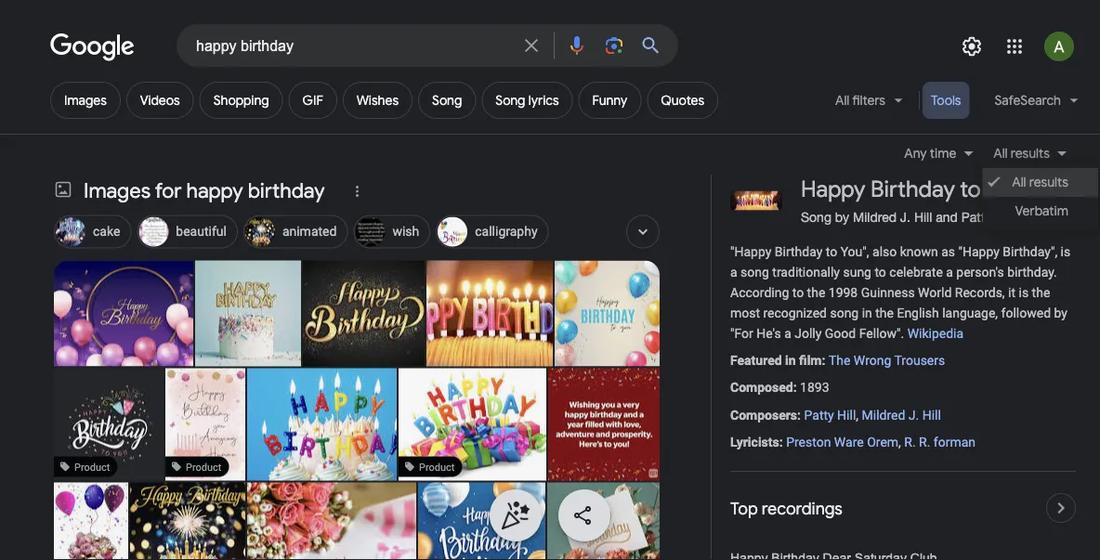 Task type: vqa. For each thing, say whether or not it's contained in the screenshot.
the bottom 1
no



Task type: describe. For each thing, give the bounding box(es) containing it.
featured in film : the wrong trousers
[[730, 353, 945, 369]]

lyricists
[[730, 434, 779, 450]]

birthday for happy
[[871, 175, 955, 204]]

birthday.
[[1008, 264, 1057, 280]]

hill up r. r.  forman 'link'
[[923, 407, 941, 423]]

0 vertical spatial is
[[1061, 244, 1071, 259]]

song link
[[418, 82, 476, 119]]

happy birthday to you
[[801, 175, 1022, 204]]

all for all filters popup button
[[835, 92, 850, 109]]

all results radio item
[[983, 168, 1098, 197]]

beautiful button
[[137, 212, 238, 253]]

"for
[[730, 326, 753, 341]]

search by image image
[[603, 34, 625, 57]]

happy birthday to you heading
[[801, 175, 1022, 204]]

all results inside dropdown button
[[994, 145, 1050, 162]]

happy
[[801, 175, 866, 204]]

language,
[[942, 306, 998, 321]]

as
[[942, 244, 955, 259]]

followed
[[1001, 306, 1051, 321]]

1 r. from the left
[[905, 434, 916, 450]]

1 product button from the left
[[53, 368, 165, 481]]

calligraphy
[[475, 224, 538, 239]]

the
[[829, 353, 851, 369]]

quotes
[[661, 92, 705, 109]]

wikipedia link
[[908, 326, 964, 341]]

tools button
[[923, 82, 970, 119]]

verbatim
[[1015, 203, 1069, 220]]

2 product button from the left
[[165, 368, 245, 481]]

it
[[1008, 285, 1016, 300]]

film
[[799, 353, 822, 369]]

birthday for "happy
[[775, 244, 823, 259]]

most
[[730, 306, 760, 321]]

birthday",
[[1003, 244, 1058, 259]]

jolly
[[795, 326, 822, 341]]

videos
[[140, 92, 180, 109]]

wikipedia
[[908, 326, 964, 341]]

images for images
[[64, 92, 107, 109]]

happy birthday to you: december 2019 - christmas birthday gift (001) image
[[53, 368, 165, 481]]

any
[[904, 145, 927, 162]]

composers : patty hill , mildred j. hill
[[730, 407, 941, 423]]

celebrate
[[890, 264, 943, 280]]

: for preston
[[779, 434, 783, 450]]

wrong
[[854, 353, 892, 369]]

images for happy birthday link
[[54, 178, 336, 207]]

world
[[918, 285, 952, 300]]

calligraphy button
[[436, 212, 549, 253]]

images for happy birthday
[[84, 178, 325, 204]]

belated happy birthday wishes | petal talk image
[[247, 483, 467, 560]]

lyrics
[[529, 92, 559, 109]]

birthday
[[248, 178, 325, 204]]

images for happy birthday heading
[[84, 178, 325, 204]]

0 vertical spatial mildred
[[853, 210, 897, 225]]

traditionally
[[773, 264, 840, 280]]

happy
[[186, 178, 243, 204]]

: for 1893
[[793, 380, 797, 396]]

menu containing all results
[[983, 164, 1098, 230]]

any time button
[[904, 143, 983, 164]]

forman
[[934, 434, 976, 450]]

safesearch
[[995, 92, 1061, 109]]

2 r. from the left
[[919, 434, 931, 450]]

fellow".
[[859, 326, 904, 341]]

for
[[155, 178, 182, 204]]

beautiful
[[176, 224, 227, 239]]

to left you",
[[826, 244, 837, 259]]

all inside dropdown button
[[994, 145, 1008, 162]]

time
[[930, 145, 957, 162]]

tools
[[931, 92, 961, 109]]

person's
[[957, 264, 1004, 280]]

top recordings link
[[730, 494, 1076, 523]]

0 vertical spatial by
[[835, 210, 850, 225]]

funny
[[592, 92, 628, 109]]

add shopping element
[[213, 92, 269, 109]]

song for song by mildred j. hill and patty hill
[[801, 210, 832, 225]]

results inside radio item
[[1030, 174, 1069, 191]]

add song element
[[432, 92, 462, 109]]

r. r.  forman link
[[905, 434, 976, 450]]

song for song lyrics
[[496, 92, 526, 109]]

shopping
[[213, 92, 269, 109]]

20+ free happy birthday gifs & celebration stickers - pixabay image
[[54, 483, 128, 560]]

0 horizontal spatial is
[[1019, 285, 1029, 300]]

orem
[[867, 434, 899, 450]]

funny link
[[579, 82, 641, 119]]

what to write in a birthday card - unique happy birthday wishes image
[[195, 261, 301, 367]]

sung
[[843, 264, 872, 280]]

1 horizontal spatial patty
[[962, 210, 992, 225]]

0 horizontal spatial in
[[785, 353, 796, 369]]

happy birthday you amazing human | birthday cards & quotes 🎂🎁🎉 | send  real postcards online image
[[165, 368, 245, 481]]

1893
[[800, 380, 829, 396]]

: for patty
[[797, 407, 801, 423]]

song for add song element
[[432, 92, 462, 109]]

records,
[[955, 285, 1005, 300]]

gif
[[303, 92, 323, 109]]

0 horizontal spatial a
[[730, 264, 738, 280]]

mildred j. hill link
[[862, 407, 941, 423]]

hill up ware at the right of the page
[[837, 407, 856, 423]]

and
[[936, 210, 958, 225]]

images link
[[50, 82, 121, 119]]

wish button
[[354, 212, 430, 253]]

2 "happy from the left
[[959, 244, 1000, 259]]

130 special happy birthday wishes & messages image
[[548, 368, 661, 481]]

videos link
[[126, 82, 194, 119]]

1 horizontal spatial song
[[830, 306, 859, 321]]



Task type: locate. For each thing, give the bounding box(es) containing it.
featured
[[730, 353, 782, 369]]

wish
[[393, 224, 419, 239]]

according
[[730, 285, 789, 300]]

0 vertical spatial ,
[[856, 407, 859, 423]]

song down happy
[[801, 210, 832, 225]]

to left you
[[960, 175, 981, 204]]

"happy
[[730, 244, 772, 259], [959, 244, 1000, 259]]

song right the wishes
[[432, 92, 462, 109]]

by inside '"happy birthday to you", also known as "happy birthday", is a song traditionally sung to celebrate a person's birthday. according to the 1998 guinness world records, it is the most recognized song in the english language, followed by "for he's a jolly good fellow".'
[[1054, 306, 1068, 321]]

: left the "1893"
[[793, 380, 797, 396]]

wishes link
[[343, 82, 413, 119]]

2 horizontal spatial all
[[1012, 174, 1026, 191]]

is
[[1061, 244, 1071, 259], [1019, 285, 1029, 300]]

1 vertical spatial by
[[1054, 306, 1068, 321]]

1 vertical spatial all results
[[1012, 174, 1069, 191]]

composed : 1893
[[730, 380, 829, 396]]

100 best birthday instagram captions - cute birthday ... image
[[547, 444, 660, 560]]

any time
[[904, 145, 957, 162]]

all down all results dropdown button
[[1012, 174, 1026, 191]]

animated
[[282, 224, 337, 239]]

product
[[74, 461, 110, 473], [186, 461, 222, 473], [419, 461, 455, 473]]

top recordings
[[730, 498, 843, 520]]

2 horizontal spatial product
[[419, 461, 455, 473]]

1 vertical spatial j.
[[909, 407, 919, 423]]

is right it
[[1019, 285, 1029, 300]]

the
[[807, 285, 826, 300], [1032, 285, 1050, 300], [876, 306, 894, 321]]

0 vertical spatial results
[[1011, 145, 1050, 162]]

https://megaport.hu/media/37581... - happy birthday animations image
[[130, 479, 245, 560]]

3 product from the left
[[419, 461, 455, 473]]

"happy up 'person's'
[[959, 244, 1000, 259]]

0 horizontal spatial song
[[432, 92, 462, 109]]

english
[[897, 306, 939, 321]]

0 vertical spatial images
[[64, 92, 107, 109]]

r. right the orem
[[905, 434, 916, 450]]

1 vertical spatial is
[[1019, 285, 1029, 300]]

happy birthday to you - wikipedia image
[[348, 261, 635, 367]]

1 horizontal spatial ,
[[899, 434, 901, 450]]

the down "birthday."
[[1032, 285, 1050, 300]]

song by mildred j. hill and patty hill
[[801, 210, 1013, 225]]

by
[[835, 210, 850, 225], [1054, 306, 1068, 321]]

hill down you
[[995, 210, 1013, 225]]

cake button
[[54, 212, 131, 253]]

: left preston
[[779, 434, 783, 450]]

1 horizontal spatial the
[[876, 306, 894, 321]]

2 horizontal spatial song
[[801, 210, 832, 225]]

recordings
[[762, 498, 843, 520]]

animated button
[[243, 212, 348, 253]]

quotes link
[[647, 82, 718, 119]]

results
[[1011, 145, 1050, 162], [1030, 174, 1069, 191]]

0 vertical spatial in
[[862, 306, 872, 321]]

0 vertical spatial birthday
[[871, 175, 955, 204]]

verbatim link
[[983, 197, 1098, 226]]

all left filters
[[835, 92, 850, 109]]

1 vertical spatial results
[[1030, 174, 1069, 191]]

r. left forman
[[919, 434, 931, 450]]

product for happy birthday you amazing human | birthday cards & quotes 🎂🎁🎉 | send  real postcards online 'image'
[[186, 461, 222, 473]]

a up according
[[730, 264, 738, 280]]

2 horizontal spatial a
[[946, 264, 953, 280]]

recognized
[[763, 306, 827, 321]]

filters
[[852, 92, 886, 109]]

by right followed
[[1054, 306, 1068, 321]]

patty right and
[[962, 210, 992, 225]]

history of the happy birthday song | pump it up image
[[247, 368, 416, 481]]

all results up all results radio item
[[994, 145, 1050, 162]]

images for images for happy birthday
[[84, 178, 151, 204]]

0 horizontal spatial ,
[[856, 407, 859, 423]]

results inside dropdown button
[[1011, 145, 1050, 162]]

mildred up also
[[853, 210, 897, 225]]

menu
[[983, 164, 1098, 230]]

: left the
[[822, 353, 826, 369]]

all
[[835, 92, 850, 109], [994, 145, 1008, 162], [1012, 174, 1026, 191]]

1 vertical spatial mildred
[[862, 407, 905, 423]]

birthday up song by mildred j. hill and patty hill
[[871, 175, 955, 204]]

product button
[[53, 368, 165, 481], [165, 368, 245, 481], [384, 368, 564, 481]]

j.
[[900, 210, 911, 225], [909, 407, 919, 423]]

, down mildred j. hill link
[[899, 434, 901, 450]]

all inside radio item
[[1012, 174, 1026, 191]]

0 horizontal spatial r.
[[905, 434, 916, 450]]

0 vertical spatial j.
[[900, 210, 911, 225]]

preston
[[786, 434, 831, 450]]

wishes
[[357, 92, 399, 109]]

0 vertical spatial song
[[741, 264, 769, 280]]

a down "as"
[[946, 264, 953, 280]]

all filters
[[835, 92, 886, 109]]

images inside "link"
[[64, 92, 107, 109]]

1 horizontal spatial song
[[496, 92, 526, 109]]

patty hill link
[[804, 407, 856, 423]]

guinness
[[861, 285, 915, 300]]

birthday
[[871, 175, 955, 204], [775, 244, 823, 259]]

images down google image
[[64, 92, 107, 109]]

1 vertical spatial images
[[84, 178, 151, 204]]

0 horizontal spatial patty
[[804, 407, 834, 423]]

you
[[986, 175, 1022, 204]]

to down also
[[875, 264, 886, 280]]

1 product from the left
[[74, 461, 110, 473]]

0 horizontal spatial product
[[74, 461, 110, 473]]

1998
[[829, 285, 858, 300]]

happy birthday! gift card! image
[[384, 368, 564, 481]]

trousers
[[894, 353, 945, 369]]

by down happy
[[835, 210, 850, 225]]

1 vertical spatial patty
[[804, 407, 834, 423]]

patty
[[962, 210, 992, 225], [804, 407, 834, 423]]

composed
[[730, 380, 793, 396]]

to up recognized
[[792, 285, 804, 300]]

1 vertical spatial ,
[[899, 434, 901, 450]]

all for menu at the right of the page containing all results
[[1012, 174, 1026, 191]]

in left film
[[785, 353, 796, 369]]

all results
[[994, 145, 1050, 162], [1012, 174, 1069, 191]]

gif link
[[289, 82, 337, 119]]

all results inside radio item
[[1012, 174, 1069, 191]]

a right he's
[[784, 326, 792, 341]]

1 horizontal spatial "happy
[[959, 244, 1000, 259]]

to inside heading
[[960, 175, 981, 204]]

happy birthday images - free download on freepik image
[[54, 261, 213, 367], [285, 261, 444, 367], [418, 483, 546, 560]]

song
[[432, 92, 462, 109], [496, 92, 526, 109], [801, 210, 832, 225]]

ware
[[834, 434, 864, 450]]

the wrong trousers link
[[829, 353, 945, 369]]

song
[[741, 264, 769, 280], [830, 306, 859, 321]]

add quotes element
[[661, 92, 705, 109]]

add song lyrics element
[[496, 92, 559, 109]]

the down traditionally
[[807, 285, 826, 300]]

add gif element
[[303, 92, 323, 109]]

add funny element
[[592, 92, 628, 109]]

song lyrics
[[496, 92, 559, 109]]

"happy birthday to you", also known as "happy birthday", is a song traditionally sung to celebrate a person's birthday. according to the 1998 guinness world records, it is the most recognized song in the english language, followed by "for he's a jolly good fellow".
[[730, 244, 1071, 341]]

is right birthday",
[[1061, 244, 1071, 259]]

1 vertical spatial birthday
[[775, 244, 823, 259]]

, up lyricists : preston ware orem , r. r.  forman
[[856, 407, 859, 423]]

top
[[730, 498, 758, 520]]

results up all results radio item
[[1011, 145, 1050, 162]]

shopping link
[[200, 82, 283, 119]]

song down 1998
[[830, 306, 859, 321]]

in
[[862, 306, 872, 321], [785, 353, 796, 369]]

preston ware orem link
[[786, 434, 899, 450]]

1 horizontal spatial all
[[994, 145, 1008, 162]]

Search search field
[[196, 35, 509, 59]]

1 horizontal spatial birthday
[[871, 175, 955, 204]]

1 horizontal spatial r.
[[919, 434, 931, 450]]

hill left and
[[914, 210, 932, 225]]

cake
[[93, 224, 120, 239]]

all inside popup button
[[835, 92, 850, 109]]

0 horizontal spatial all
[[835, 92, 850, 109]]

free and customizable birthday templates image
[[555, 261, 661, 367]]

1 horizontal spatial is
[[1061, 244, 1071, 259]]

good
[[825, 326, 856, 341]]

hill
[[914, 210, 932, 225], [995, 210, 1013, 225], [837, 407, 856, 423], [923, 407, 941, 423]]

: up preston
[[797, 407, 801, 423]]

patty down the "1893"
[[804, 407, 834, 423]]

0 horizontal spatial birthday
[[775, 244, 823, 259]]

j. up r. r.  forman 'link'
[[909, 407, 919, 423]]

1 "happy from the left
[[730, 244, 772, 259]]

birthday inside heading
[[871, 175, 955, 204]]

google image
[[50, 33, 136, 61]]

0 horizontal spatial "happy
[[730, 244, 772, 259]]

1 horizontal spatial a
[[784, 326, 792, 341]]

2 vertical spatial all
[[1012, 174, 1026, 191]]

known
[[900, 244, 938, 259]]

add wishes element
[[357, 92, 399, 109]]

song up according
[[741, 264, 769, 280]]

safesearch button
[[984, 82, 1090, 126]]

all up you
[[994, 145, 1008, 162]]

None search field
[[0, 23, 678, 67]]

3 product button from the left
[[384, 368, 564, 481]]

in up fellow".
[[862, 306, 872, 321]]

song left lyrics
[[496, 92, 526, 109]]

happy birthday to you link
[[801, 175, 1039, 204]]

r.
[[905, 434, 916, 450], [919, 434, 931, 450]]

song lyrics link
[[482, 82, 573, 119]]

0 horizontal spatial song
[[741, 264, 769, 280]]

composers
[[730, 407, 797, 423]]

mildred up the orem
[[862, 407, 905, 423]]

all filters button
[[824, 82, 916, 126]]

1 horizontal spatial by
[[1054, 306, 1068, 321]]

0 vertical spatial patty
[[962, 210, 992, 225]]

1 vertical spatial all
[[994, 145, 1008, 162]]

he's
[[757, 326, 781, 341]]

also
[[873, 244, 897, 259]]

birthday inside '"happy birthday to you", also known as "happy birthday", is a song traditionally sung to celebrate a person's birthday. according to the 1998 guinness world records, it is the most recognized song in the english language, followed by "for he's a jolly good fellow".'
[[775, 244, 823, 259]]

search by voice image
[[566, 34, 588, 57]]

product for 'happy birthday to you: december 2019 - christmas birthday gift (001)' image at the bottom of page
[[74, 461, 110, 473]]

1 horizontal spatial in
[[862, 306, 872, 321]]

images up cake
[[84, 178, 151, 204]]

1 horizontal spatial product
[[186, 461, 222, 473]]

in inside '"happy birthday to you", also known as "happy birthday", is a song traditionally sung to celebrate a person's birthday. according to the 1998 guinness world records, it is the most recognized song in the english language, followed by "for he's a jolly good fellow".'
[[862, 306, 872, 321]]

2 horizontal spatial the
[[1032, 285, 1050, 300]]

0 vertical spatial all results
[[994, 145, 1050, 162]]

product for happy birthday! gift card! image
[[419, 461, 455, 473]]

"happy up according
[[730, 244, 772, 259]]

you",
[[841, 244, 869, 259]]

all results button
[[983, 143, 1076, 164]]

,
[[856, 407, 859, 423], [899, 434, 901, 450]]

birthday up traditionally
[[775, 244, 823, 259]]

1 vertical spatial in
[[785, 353, 796, 369]]

1 vertical spatial song
[[830, 306, 859, 321]]

0 horizontal spatial by
[[835, 210, 850, 225]]

lyricists : preston ware orem , r. r.  forman
[[730, 434, 976, 450]]

0 horizontal spatial the
[[807, 285, 826, 300]]

0 vertical spatial all
[[835, 92, 850, 109]]

2 product from the left
[[186, 461, 222, 473]]

the up fellow".
[[876, 306, 894, 321]]

all results up verbatim link on the right top of the page
[[1012, 174, 1069, 191]]

results up verbatim
[[1030, 174, 1069, 191]]

j. down "happy birthday to you" heading
[[900, 210, 911, 225]]



